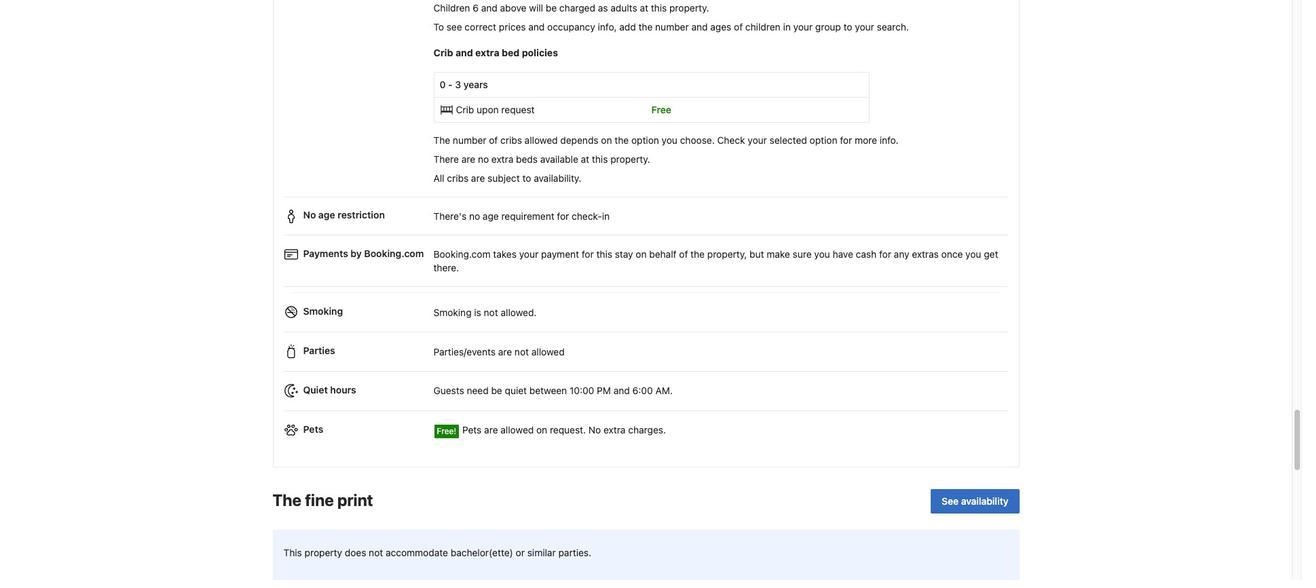 Task type: describe. For each thing, give the bounding box(es) containing it.
and down will on the left top
[[529, 21, 545, 33]]

1 vertical spatial extra
[[492, 153, 514, 165]]

for left more
[[840, 134, 853, 146]]

0 vertical spatial no
[[478, 153, 489, 165]]

there are no extra beds available at this property.
[[434, 153, 650, 165]]

see availability button
[[931, 490, 1020, 514]]

parties/events
[[434, 346, 496, 358]]

available
[[541, 153, 579, 165]]

not for allowed
[[515, 346, 529, 358]]

add
[[620, 21, 636, 33]]

restriction
[[338, 210, 385, 221]]

but
[[750, 249, 764, 260]]

correct
[[465, 21, 497, 33]]

bed
[[502, 47, 520, 58]]

crib and extra bed policies
[[434, 47, 558, 58]]

your left search.
[[855, 21, 875, 33]]

1 horizontal spatial to
[[844, 21, 853, 33]]

info.
[[880, 134, 899, 146]]

2 horizontal spatial you
[[966, 249, 982, 260]]

takes
[[493, 249, 517, 260]]

charges.
[[628, 425, 666, 436]]

quiet
[[303, 384, 328, 396]]

guests need be quiet between 10:00 pm and 6:00 am.
[[434, 385, 673, 397]]

are right parties/events
[[498, 346, 512, 358]]

or
[[516, 548, 525, 559]]

extras
[[912, 249, 939, 260]]

choose.
[[680, 134, 715, 146]]

1 horizontal spatial you
[[815, 249, 831, 260]]

guests
[[434, 385, 464, 397]]

smoking for smoking is not allowed.
[[434, 307, 472, 318]]

1 vertical spatial this
[[592, 153, 608, 165]]

and right the pm
[[614, 385, 630, 397]]

see
[[447, 21, 462, 33]]

payment
[[541, 249, 579, 260]]

0 vertical spatial this
[[651, 2, 667, 13]]

1 vertical spatial number
[[453, 134, 487, 146]]

free
[[652, 104, 672, 115]]

allowed for are
[[501, 425, 534, 436]]

are right there
[[462, 153, 476, 165]]

your inside booking.com takes your payment for this stay on behalf of the property, but make sure you have cash for any extras once you get there.
[[519, 249, 539, 260]]

similar
[[528, 548, 556, 559]]

check-
[[572, 211, 602, 222]]

policies
[[522, 47, 558, 58]]

1 horizontal spatial age
[[483, 211, 499, 222]]

and left ages at the right of page
[[692, 21, 708, 33]]

upon
[[477, 104, 499, 115]]

once
[[942, 249, 963, 260]]

there
[[434, 153, 459, 165]]

no age restriction
[[303, 210, 385, 221]]

0 horizontal spatial be
[[491, 385, 502, 397]]

6:00
[[633, 385, 653, 397]]

print
[[338, 491, 373, 510]]

subject
[[488, 172, 520, 184]]

your right check
[[748, 134, 767, 146]]

0 horizontal spatial cribs
[[447, 172, 469, 184]]

1 horizontal spatial cribs
[[501, 134, 522, 146]]

crib for crib upon request
[[456, 104, 474, 115]]

see
[[942, 496, 959, 507]]

and down see
[[456, 47, 473, 58]]

parties/events are not allowed
[[434, 346, 565, 358]]

0 horizontal spatial not
[[369, 548, 383, 559]]

0 vertical spatial at
[[640, 2, 649, 13]]

children
[[746, 21, 781, 33]]

payments
[[303, 248, 348, 259]]

on inside free! pets are allowed on request. no extra charges.
[[537, 425, 548, 436]]

quiet hours
[[303, 384, 356, 396]]

free!
[[437, 426, 457, 436]]

ages
[[711, 21, 732, 33]]

smoking is not allowed.
[[434, 307, 537, 318]]

0 vertical spatial allowed
[[525, 134, 558, 146]]

your left group
[[794, 21, 813, 33]]

free! pets are allowed on request. no extra charges.
[[437, 425, 666, 436]]

of inside booking.com takes your payment for this stay on behalf of the property, but make sure you have cash for any extras once you get there.
[[679, 249, 688, 260]]

request
[[502, 104, 535, 115]]

above
[[500, 2, 527, 13]]

group
[[816, 21, 841, 33]]

1 vertical spatial no
[[469, 211, 480, 222]]

between
[[530, 385, 567, 397]]

get
[[984, 249, 999, 260]]

property,
[[708, 249, 747, 260]]

parties
[[303, 345, 335, 357]]

charged
[[560, 2, 596, 13]]

make
[[767, 249, 790, 260]]

pets inside free! pets are allowed on request. no extra charges.
[[463, 425, 482, 436]]

10:00
[[570, 385, 595, 397]]

0 vertical spatial extra
[[476, 47, 500, 58]]

1 vertical spatial in
[[602, 211, 610, 222]]

2 option from the left
[[810, 134, 838, 146]]

6
[[473, 2, 479, 13]]

0
[[440, 79, 446, 90]]

behalf
[[650, 249, 677, 260]]

children 6 and above will be charged as adults at this property.
[[434, 2, 709, 13]]

0 - 3 years
[[440, 79, 488, 90]]

availability
[[962, 496, 1009, 507]]

this property does not accommodate bachelor(ette) or similar parties.
[[284, 548, 592, 559]]

accommodate
[[386, 548, 448, 559]]

2 horizontal spatial of
[[734, 21, 743, 33]]

there.
[[434, 262, 459, 274]]

the fine print
[[273, 491, 373, 510]]

sure
[[793, 249, 812, 260]]

this
[[284, 548, 302, 559]]

3
[[455, 79, 461, 90]]

parties.
[[559, 548, 592, 559]]

occupancy
[[548, 21, 596, 33]]

info,
[[598, 21, 617, 33]]

booking.com takes your payment for this stay on behalf of the property, but make sure you have cash for any extras once you get there.
[[434, 249, 999, 274]]

is
[[474, 307, 481, 318]]

there's no age requirement for check-in
[[434, 211, 610, 222]]

prices
[[499, 21, 526, 33]]



Task type: vqa. For each thing, say whether or not it's contained in the screenshot.
a corresponding to Does Mokara Hotel & Spa have a hot tub for its guests?
no



Task type: locate. For each thing, give the bounding box(es) containing it.
and
[[481, 2, 498, 13], [529, 21, 545, 33], [692, 21, 708, 33], [456, 47, 473, 58], [614, 385, 630, 397]]

all
[[434, 172, 445, 184]]

more
[[855, 134, 878, 146]]

booking.com inside booking.com takes your payment for this stay on behalf of the property, but make sure you have cash for any extras once you get there.
[[434, 249, 491, 260]]

0 vertical spatial crib
[[434, 47, 453, 58]]

the for the number of cribs allowed depends on the option you choose. check your selected option for more info.
[[434, 134, 450, 146]]

0 horizontal spatial number
[[453, 134, 487, 146]]

of right ages at the right of page
[[734, 21, 743, 33]]

-
[[448, 79, 453, 90]]

search.
[[877, 21, 909, 33]]

0 horizontal spatial crib
[[434, 47, 453, 58]]

1 vertical spatial not
[[515, 346, 529, 358]]

have
[[833, 249, 854, 260]]

your right takes
[[519, 249, 539, 260]]

0 vertical spatial the
[[434, 134, 450, 146]]

no
[[478, 153, 489, 165], [469, 211, 480, 222]]

option
[[632, 134, 659, 146], [810, 134, 838, 146]]

to down beds
[[523, 172, 531, 184]]

adults
[[611, 2, 638, 13]]

2 vertical spatial this
[[597, 249, 613, 260]]

no inside free! pets are allowed on request. no extra charges.
[[589, 425, 601, 436]]

age
[[319, 210, 335, 221], [483, 211, 499, 222]]

1 horizontal spatial at
[[640, 2, 649, 13]]

1 horizontal spatial on
[[601, 134, 612, 146]]

allowed for not
[[532, 346, 565, 358]]

2 vertical spatial extra
[[604, 425, 626, 436]]

extra up subject
[[492, 153, 514, 165]]

2 horizontal spatial the
[[691, 249, 705, 260]]

need
[[467, 385, 489, 397]]

are left subject
[[471, 172, 485, 184]]

quiet
[[505, 385, 527, 397]]

1 vertical spatial be
[[491, 385, 502, 397]]

and right 6
[[481, 2, 498, 13]]

see availability
[[942, 496, 1009, 507]]

the left property,
[[691, 249, 705, 260]]

1 vertical spatial on
[[636, 249, 647, 260]]

extra left bed
[[476, 47, 500, 58]]

years
[[464, 79, 488, 90]]

1 vertical spatial crib
[[456, 104, 474, 115]]

request.
[[550, 425, 586, 436]]

be right need
[[491, 385, 502, 397]]

to see correct prices and occupancy info, add the number and ages of children in your group to your search.
[[434, 21, 909, 33]]

on inside booking.com takes your payment for this stay on behalf of the property, but make sure you have cash for any extras once you get there.
[[636, 249, 647, 260]]

no up payments on the left
[[303, 210, 316, 221]]

no
[[303, 210, 316, 221], [589, 425, 601, 436]]

you left choose.
[[662, 134, 678, 146]]

option down free
[[632, 134, 659, 146]]

1 vertical spatial allowed
[[532, 346, 565, 358]]

to right group
[[844, 21, 853, 33]]

this left stay
[[597, 249, 613, 260]]

allowed down quiet
[[501, 425, 534, 436]]

age left restriction
[[319, 210, 335, 221]]

on left request.
[[537, 425, 548, 436]]

will
[[529, 2, 543, 13]]

smoking up parties
[[303, 306, 343, 317]]

cribs up beds
[[501, 134, 522, 146]]

1 vertical spatial to
[[523, 172, 531, 184]]

the right depends
[[615, 134, 629, 146]]

fine
[[305, 491, 334, 510]]

property. down the number of cribs allowed depends on the option you choose. check your selected option for more info.
[[611, 153, 650, 165]]

beds
[[516, 153, 538, 165]]

children
[[434, 2, 470, 13]]

1 horizontal spatial number
[[656, 21, 689, 33]]

booking.com right the by
[[364, 248, 424, 259]]

1 horizontal spatial the
[[434, 134, 450, 146]]

no up subject
[[478, 153, 489, 165]]

you right sure
[[815, 249, 831, 260]]

cribs
[[501, 134, 522, 146], [447, 172, 469, 184]]

0 horizontal spatial of
[[489, 134, 498, 146]]

1 vertical spatial at
[[581, 153, 590, 165]]

be right will on the left top
[[546, 2, 557, 13]]

0 horizontal spatial booking.com
[[364, 248, 424, 259]]

of right 'behalf'
[[679, 249, 688, 260]]

are inside free! pets are allowed on request. no extra charges.
[[484, 425, 498, 436]]

1 horizontal spatial in
[[783, 21, 791, 33]]

for
[[840, 134, 853, 146], [557, 211, 569, 222], [582, 249, 594, 260], [880, 249, 892, 260]]

0 horizontal spatial option
[[632, 134, 659, 146]]

any
[[894, 249, 910, 260]]

number up there
[[453, 134, 487, 146]]

pm
[[597, 385, 611, 397]]

you left get
[[966, 249, 982, 260]]

are
[[462, 153, 476, 165], [471, 172, 485, 184], [498, 346, 512, 358], [484, 425, 498, 436]]

0 vertical spatial no
[[303, 210, 316, 221]]

0 vertical spatial cribs
[[501, 134, 522, 146]]

0 horizontal spatial no
[[303, 210, 316, 221]]

as
[[598, 2, 608, 13]]

the number of cribs allowed depends on the option you choose. check your selected option for more info.
[[434, 134, 899, 146]]

no right request.
[[589, 425, 601, 436]]

2 horizontal spatial not
[[515, 346, 529, 358]]

the right add
[[639, 21, 653, 33]]

for left the any
[[880, 249, 892, 260]]

on right stay
[[636, 249, 647, 260]]

stay
[[615, 249, 633, 260]]

smoking
[[303, 306, 343, 317], [434, 307, 472, 318]]

are down need
[[484, 425, 498, 436]]

1 horizontal spatial be
[[546, 2, 557, 13]]

age left requirement
[[483, 211, 499, 222]]

not for allowed.
[[484, 307, 498, 318]]

0 vertical spatial number
[[656, 21, 689, 33]]

selected
[[770, 134, 807, 146]]

not right is
[[484, 307, 498, 318]]

this inside booking.com takes your payment for this stay on behalf of the property, but make sure you have cash for any extras once you get there.
[[597, 249, 613, 260]]

this down depends
[[592, 153, 608, 165]]

0 vertical spatial be
[[546, 2, 557, 13]]

1 vertical spatial cribs
[[447, 172, 469, 184]]

at down depends
[[581, 153, 590, 165]]

2 horizontal spatial on
[[636, 249, 647, 260]]

1 horizontal spatial property.
[[670, 2, 709, 13]]

cribs right all
[[447, 172, 469, 184]]

crib upon request
[[456, 104, 535, 115]]

check
[[718, 134, 745, 146]]

1 horizontal spatial booking.com
[[434, 249, 491, 260]]

hours
[[330, 384, 356, 396]]

1 option from the left
[[632, 134, 659, 146]]

1 vertical spatial property.
[[611, 153, 650, 165]]

number right add
[[656, 21, 689, 33]]

pets right free!
[[463, 425, 482, 436]]

to
[[434, 21, 444, 33]]

you
[[662, 134, 678, 146], [815, 249, 831, 260], [966, 249, 982, 260]]

depends
[[561, 134, 599, 146]]

1 horizontal spatial smoking
[[434, 307, 472, 318]]

0 horizontal spatial in
[[602, 211, 610, 222]]

does
[[345, 548, 366, 559]]

there's
[[434, 211, 467, 222]]

1 vertical spatial of
[[489, 134, 498, 146]]

0 vertical spatial in
[[783, 21, 791, 33]]

0 horizontal spatial you
[[662, 134, 678, 146]]

requirement
[[502, 211, 555, 222]]

allowed.
[[501, 307, 537, 318]]

1 horizontal spatial not
[[484, 307, 498, 318]]

1 horizontal spatial pets
[[463, 425, 482, 436]]

not down allowed. in the bottom left of the page
[[515, 346, 529, 358]]

1 vertical spatial no
[[589, 425, 601, 436]]

2 vertical spatial of
[[679, 249, 688, 260]]

0 horizontal spatial the
[[273, 491, 302, 510]]

of down crib upon request
[[489, 134, 498, 146]]

of
[[734, 21, 743, 33], [489, 134, 498, 146], [679, 249, 688, 260]]

crib down to
[[434, 47, 453, 58]]

property. up to see correct prices and occupancy info, add the number and ages of children in your group to your search. on the top of the page
[[670, 2, 709, 13]]

to
[[844, 21, 853, 33], [523, 172, 531, 184]]

0 vertical spatial the
[[639, 21, 653, 33]]

for left 'check-'
[[557, 211, 569, 222]]

crib left upon
[[456, 104, 474, 115]]

not
[[484, 307, 498, 318], [515, 346, 529, 358], [369, 548, 383, 559]]

booking.com up the there.
[[434, 249, 491, 260]]

smoking for smoking
[[303, 306, 343, 317]]

bachelor(ette)
[[451, 548, 513, 559]]

be
[[546, 2, 557, 13], [491, 385, 502, 397]]

this up to see correct prices and occupancy info, add the number and ages of children in your group to your search. on the top of the page
[[651, 2, 667, 13]]

0 vertical spatial of
[[734, 21, 743, 33]]

pets down 'quiet'
[[303, 424, 324, 435]]

1 horizontal spatial the
[[639, 21, 653, 33]]

the for the fine print
[[273, 491, 302, 510]]

the left the 'fine'
[[273, 491, 302, 510]]

0 horizontal spatial pets
[[303, 424, 324, 435]]

1 horizontal spatial no
[[589, 425, 601, 436]]

2 vertical spatial not
[[369, 548, 383, 559]]

0 horizontal spatial to
[[523, 172, 531, 184]]

allowed up there are no extra beds available at this property.
[[525, 134, 558, 146]]

all cribs are subject to availability.
[[434, 172, 582, 184]]

1 vertical spatial the
[[273, 491, 302, 510]]

property.
[[670, 2, 709, 13], [611, 153, 650, 165]]

by
[[351, 248, 362, 259]]

in
[[783, 21, 791, 33], [602, 211, 610, 222]]

1 horizontal spatial of
[[679, 249, 688, 260]]

1 horizontal spatial crib
[[456, 104, 474, 115]]

extra left "charges."
[[604, 425, 626, 436]]

0 horizontal spatial at
[[581, 153, 590, 165]]

crib
[[434, 47, 453, 58], [456, 104, 474, 115]]

2 vertical spatial on
[[537, 425, 548, 436]]

crib for crib and extra bed policies
[[434, 47, 453, 58]]

number
[[656, 21, 689, 33], [453, 134, 487, 146]]

0 vertical spatial not
[[484, 307, 498, 318]]

not right does
[[369, 548, 383, 559]]

1 horizontal spatial option
[[810, 134, 838, 146]]

cash
[[856, 249, 877, 260]]

0 horizontal spatial property.
[[611, 153, 650, 165]]

allowed inside free! pets are allowed on request. no extra charges.
[[501, 425, 534, 436]]

for right payment on the top left
[[582, 249, 594, 260]]

0 vertical spatial property.
[[670, 2, 709, 13]]

no right 'there's'
[[469, 211, 480, 222]]

0 vertical spatial on
[[601, 134, 612, 146]]

extra inside free! pets are allowed on request. no extra charges.
[[604, 425, 626, 436]]

2 vertical spatial allowed
[[501, 425, 534, 436]]

on right depends
[[601, 134, 612, 146]]

the inside booking.com takes your payment for this stay on behalf of the property, but make sure you have cash for any extras once you get there.
[[691, 249, 705, 260]]

0 horizontal spatial age
[[319, 210, 335, 221]]

allowed up between
[[532, 346, 565, 358]]

payments by booking.com
[[303, 248, 424, 259]]

0 horizontal spatial smoking
[[303, 306, 343, 317]]

0 horizontal spatial on
[[537, 425, 548, 436]]

at right adults
[[640, 2, 649, 13]]

2 vertical spatial the
[[691, 249, 705, 260]]

1 vertical spatial the
[[615, 134, 629, 146]]

the up there
[[434, 134, 450, 146]]

0 horizontal spatial the
[[615, 134, 629, 146]]

option right the selected
[[810, 134, 838, 146]]

smoking left is
[[434, 307, 472, 318]]

0 vertical spatial to
[[844, 21, 853, 33]]



